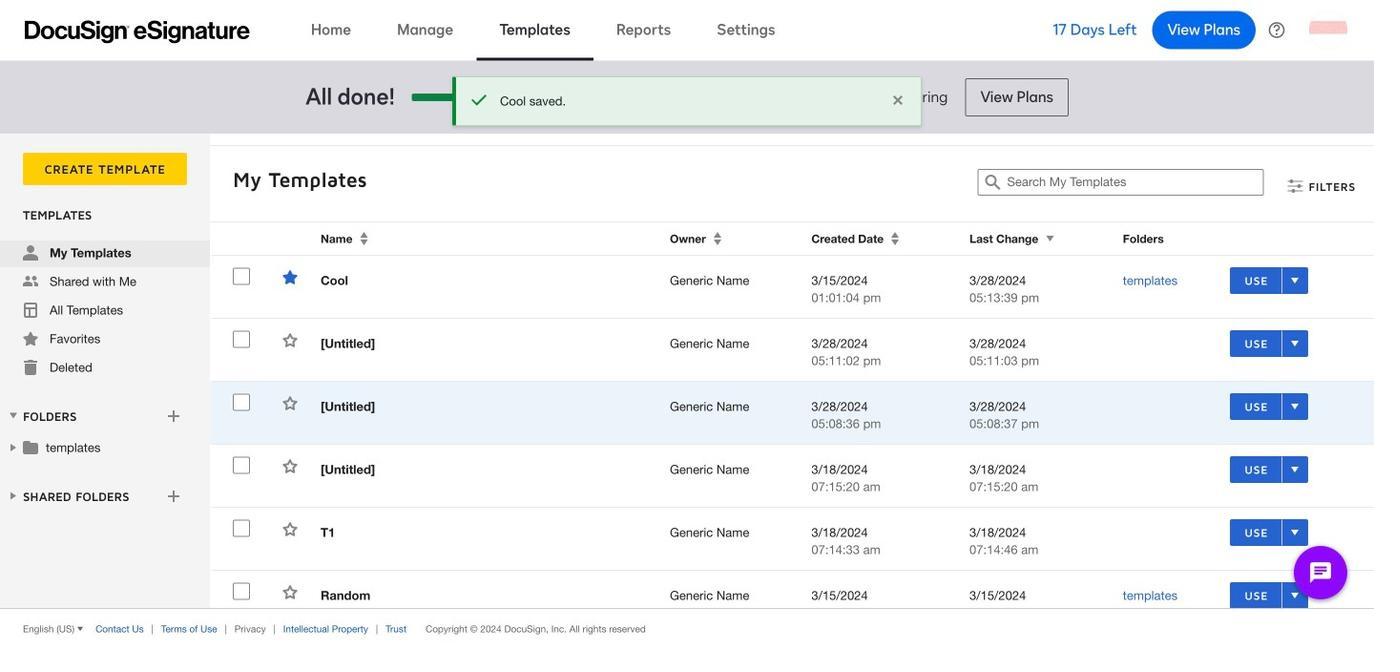 Task type: describe. For each thing, give the bounding box(es) containing it.
your uploaded profile image image
[[1310, 11, 1348, 49]]

docusign esignature image
[[25, 21, 250, 43]]

star filled image
[[23, 331, 38, 346]]

secondary navigation region
[[0, 134, 1375, 608]]

trash image
[[23, 360, 38, 375]]

folder image
[[23, 439, 38, 454]]

1 add [untitled] to favorites image from the top
[[283, 333, 298, 348]]



Task type: vqa. For each thing, say whether or not it's contained in the screenshot.
Search Folder 'TEXT FIELD'
no



Task type: locate. For each thing, give the bounding box(es) containing it.
add [untitled] to favorites image down "remove cool from favorites" icon
[[283, 333, 298, 348]]

templates image
[[23, 303, 38, 318]]

user image
[[23, 245, 38, 261]]

add [untitled] to favorites image down add [untitled] to favorites icon
[[283, 459, 298, 474]]

2 add [untitled] to favorites image from the top
[[283, 459, 298, 474]]

0 vertical spatial add [untitled] to favorites image
[[283, 333, 298, 348]]

view folders image
[[6, 408, 21, 423]]

remove cool from favorites image
[[283, 270, 298, 285]]

Search My Templates text field
[[1008, 170, 1263, 195]]

shared image
[[23, 274, 38, 289]]

view shared folders image
[[6, 488, 21, 503]]

status
[[500, 93, 877, 110]]

1 vertical spatial add [untitled] to favorites image
[[283, 459, 298, 474]]

add random to favorites image
[[283, 585, 298, 600]]

add [untitled] to favorites image
[[283, 396, 298, 411]]

add t1 to favorites image
[[283, 522, 298, 537]]

add [untitled] to favorites image
[[283, 333, 298, 348], [283, 459, 298, 474]]

more info region
[[0, 608, 1375, 649]]



